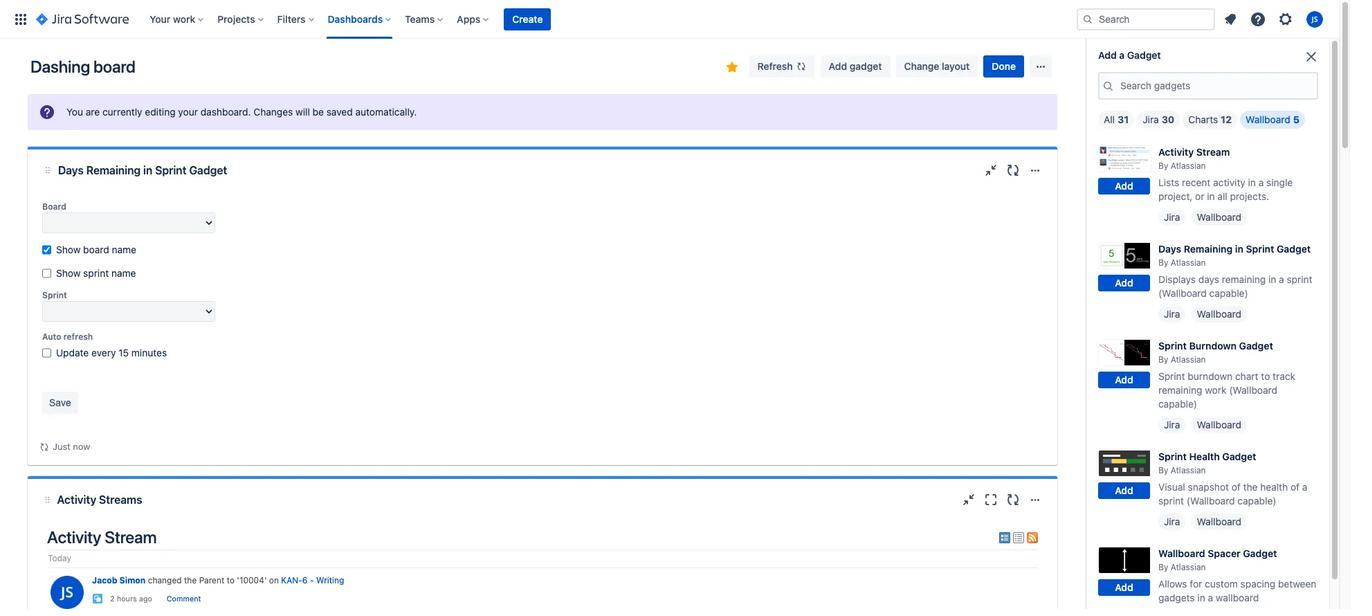 Task type: locate. For each thing, give the bounding box(es) containing it.
sprint down the show sprint name option
[[42, 290, 67, 300]]

1 horizontal spatial remaining
[[1223, 273, 1266, 285]]

(wallboard for days remaining in sprint gadget
[[1159, 287, 1207, 299]]

days for days remaining in sprint gadget
[[58, 164, 84, 177]]

atlassian up displays
[[1171, 258, 1206, 268]]

now
[[73, 441, 90, 452]]

sprint burndown gadget by atlassian sprint burndown chart to track remaining work (wallboard capable)
[[1159, 340, 1296, 410]]

by right sprint burndown gadget image
[[1159, 354, 1169, 365]]

project,
[[1159, 190, 1193, 202]]

sprint inside days remaining in sprint gadget by atlassian displays days remaining in a sprint (wallboard capable)
[[1287, 273, 1313, 285]]

add down days remaining in sprint gadget image
[[1116, 277, 1134, 289]]

days up the board
[[58, 164, 84, 177]]

stream down streams on the bottom left of the page
[[105, 528, 157, 547]]

by up allows
[[1159, 562, 1169, 573]]

remaining
[[86, 164, 141, 177], [1184, 243, 1233, 255]]

remaining up "days"
[[1184, 243, 1233, 255]]

atlassian up recent
[[1171, 161, 1206, 171]]

by up "lists"
[[1159, 161, 1169, 171]]

displays
[[1159, 273, 1196, 285]]

1 vertical spatial days
[[1159, 243, 1182, 255]]

activity up the today
[[47, 528, 101, 547]]

more dashboard actions image
[[1033, 58, 1050, 75]]

saved
[[327, 106, 353, 118]]

1 horizontal spatial sprint
[[1159, 495, 1185, 507]]

atlassian for spacer
[[1171, 562, 1206, 573]]

atlassian inside sprint health gadget by atlassian visual snapshot of the health of a sprint (wallboard capable)
[[1171, 465, 1206, 476]]

capable)
[[1210, 287, 1249, 299], [1159, 398, 1198, 410], [1238, 495, 1277, 507]]

a inside activity stream by atlassian lists recent activity in a single project, or in all projects.
[[1259, 177, 1264, 188]]

3 by from the top
[[1159, 354, 1169, 365]]

1 vertical spatial name
[[111, 267, 136, 279]]

jira
[[1143, 114, 1160, 125], [1165, 211, 1181, 223], [1165, 308, 1181, 320], [1165, 419, 1181, 431], [1165, 516, 1181, 528]]

more actions for activity streams gadget image
[[1027, 492, 1044, 508]]

an arrow curved in a circular way on the button that refreshes the dashboard image
[[39, 441, 50, 452]]

work
[[173, 13, 195, 25], [1206, 384, 1227, 396]]

filters
[[277, 13, 306, 25]]

0 vertical spatial board
[[94, 57, 136, 76]]

sprint
[[83, 267, 109, 279], [1287, 273, 1313, 285], [1159, 495, 1185, 507]]

days up displays
[[1159, 243, 1182, 255]]

gadget inside the sprint burndown gadget by atlassian sprint burndown chart to track remaining work (wallboard capable)
[[1240, 340, 1274, 352]]

1 vertical spatial board
[[83, 244, 109, 255]]

teams
[[405, 13, 435, 25]]

update
[[56, 347, 89, 359]]

wallboard inside wallboard spacer gadget by atlassian allows for custom spacing between gadgets in a wallboard
[[1159, 548, 1206, 559]]

dashing
[[30, 57, 90, 76]]

4 by from the top
[[1159, 465, 1169, 476]]

remaining down "currently" at the top of the page
[[86, 164, 141, 177]]

2 vertical spatial capable)
[[1238, 495, 1277, 507]]

stream down charts 12
[[1197, 146, 1231, 158]]

gadget
[[850, 60, 882, 72]]

by inside sprint health gadget by atlassian visual snapshot of the health of a sprint (wallboard capable)
[[1159, 465, 1169, 476]]

kan-
[[281, 576, 302, 586]]

4 add button from the top
[[1099, 483, 1151, 500]]

streams
[[99, 494, 142, 506]]

to left the track
[[1262, 370, 1271, 382]]

banner
[[0, 0, 1340, 39]]

jira down project,
[[1165, 211, 1181, 223]]

refresh
[[758, 60, 793, 72]]

in inside wallboard spacer gadget by atlassian allows for custom spacing between gadgets in a wallboard
[[1198, 592, 1206, 604]]

sprint burndown gadget image
[[1099, 339, 1152, 367]]

wallboard for burndown
[[1197, 419, 1242, 431]]

remaining inside the sprint burndown gadget by atlassian sprint burndown chart to track remaining work (wallboard capable)
[[1159, 384, 1203, 396]]

0 vertical spatial (wallboard
[[1159, 287, 1207, 299]]

add button down days remaining in sprint gadget image
[[1099, 275, 1151, 292]]

help image
[[1250, 11, 1267, 27]]

by up visual
[[1159, 465, 1169, 476]]

show for show sprint name
[[56, 267, 81, 279]]

wallboard spacer gadget by atlassian allows for custom spacing between gadgets in a wallboard
[[1159, 548, 1317, 604]]

add down wallboard spacer gadget image
[[1116, 582, 1134, 594]]

board for dashing
[[94, 57, 136, 76]]

of right health
[[1291, 481, 1300, 493]]

notifications image
[[1223, 11, 1239, 27]]

work right your
[[173, 13, 195, 25]]

add for sprint health gadget
[[1116, 485, 1134, 497]]

1 horizontal spatial remaining
[[1184, 243, 1233, 255]]

maximize activity streams image
[[983, 492, 1000, 508]]

1 show from the top
[[56, 244, 81, 255]]

atlassian
[[1171, 161, 1206, 171], [1171, 258, 1206, 268], [1171, 354, 1206, 365], [1171, 465, 1206, 476], [1171, 562, 1206, 573]]

wallboard down all
[[1197, 211, 1242, 223]]

sprint for sprint health gadget
[[1159, 495, 1185, 507]]

in down for
[[1198, 592, 1206, 604]]

wallboard up burndown at the bottom right of page
[[1197, 308, 1242, 320]]

gadget for wallboard spacer gadget by atlassian allows for custom spacing between gadgets in a wallboard
[[1244, 548, 1278, 559]]

0 horizontal spatial to
[[227, 576, 235, 586]]

show right show board name checkbox
[[56, 244, 81, 255]]

name
[[112, 244, 136, 255], [111, 267, 136, 279]]

1 by from the top
[[1159, 161, 1169, 171]]

add button down wallboard spacer gadget image
[[1099, 580, 1151, 596]]

of
[[1232, 481, 1241, 493], [1291, 481, 1300, 493]]

0 horizontal spatial remaining
[[86, 164, 141, 177]]

add gadget
[[829, 60, 882, 72]]

add button for visual snapshot of the health of a sprint (wallboard capable)
[[1099, 483, 1151, 500]]

4 atlassian from the top
[[1171, 465, 1206, 476]]

atlassian inside activity stream by atlassian lists recent activity in a single project, or in all projects.
[[1171, 161, 1206, 171]]

activity inside activity stream by atlassian lists recent activity in a single project, or in all projects.
[[1159, 146, 1194, 158]]

0 vertical spatial remaining
[[86, 164, 141, 177]]

1 horizontal spatial stream
[[1197, 146, 1231, 158]]

5 add button from the top
[[1099, 580, 1151, 596]]

0 vertical spatial name
[[112, 244, 136, 255]]

2 atlassian from the top
[[1171, 258, 1206, 268]]

track
[[1273, 370, 1296, 382]]

banner containing your work
[[0, 0, 1340, 39]]

sprint inside region
[[83, 267, 109, 279]]

show right the show sprint name option
[[56, 267, 81, 279]]

wallboard for health
[[1197, 516, 1242, 528]]

jira for activity stream
[[1165, 211, 1181, 223]]

1 vertical spatial capable)
[[1159, 398, 1198, 410]]

Show sprint name checkbox
[[42, 267, 51, 280]]

atlassian for burndown
[[1171, 354, 1206, 365]]

jacob simon image
[[51, 576, 84, 609]]

0 vertical spatial work
[[173, 13, 195, 25]]

gadget right health
[[1223, 451, 1257, 462]]

2 by from the top
[[1159, 258, 1169, 268]]

0 horizontal spatial days
[[58, 164, 84, 177]]

you
[[66, 106, 83, 118]]

(wallboard inside days remaining in sprint gadget by atlassian displays days remaining in a sprint (wallboard capable)
[[1159, 287, 1207, 299]]

0 vertical spatial capable)
[[1210, 287, 1249, 299]]

Search field
[[1077, 8, 1216, 30]]

days
[[1199, 273, 1220, 285]]

jacob simon changed the parent to '10004' on kan-6 - writing
[[92, 576, 344, 586]]

0 vertical spatial activity
[[1159, 146, 1194, 158]]

2 of from the left
[[1291, 481, 1300, 493]]

gadget up chart
[[1240, 340, 1274, 352]]

add for wallboard spacer gadget
[[1116, 582, 1134, 594]]

custom
[[1205, 578, 1238, 590]]

0 vertical spatial the
[[1244, 481, 1258, 493]]

wallboard up allows
[[1159, 548, 1206, 559]]

1 vertical spatial remaining
[[1184, 243, 1233, 255]]

capable) inside days remaining in sprint gadget by atlassian displays days remaining in a sprint (wallboard capable)
[[1210, 287, 1249, 299]]

wallboard up the spacer
[[1197, 516, 1242, 528]]

jira left 30
[[1143, 114, 1160, 125]]

1 horizontal spatial of
[[1291, 481, 1300, 493]]

capable) down burndown
[[1159, 398, 1198, 410]]

done link
[[984, 55, 1025, 78]]

sprint left burndown at the bottom right of page
[[1159, 340, 1187, 352]]

2 horizontal spatial sprint
[[1287, 273, 1313, 285]]

0 vertical spatial days
[[58, 164, 84, 177]]

to right the "parent"
[[227, 576, 235, 586]]

board inside days remaining in sprint gadget region
[[83, 244, 109, 255]]

days remaining in sprint gadget region
[[39, 191, 1047, 454]]

1 vertical spatial activity
[[57, 494, 96, 506]]

health
[[1190, 451, 1220, 462]]

name for show sprint name
[[111, 267, 136, 279]]

your profile and settings image
[[1307, 11, 1324, 27]]

atlassian down health
[[1171, 465, 1206, 476]]

6
[[302, 576, 308, 586]]

1 horizontal spatial work
[[1206, 384, 1227, 396]]

remaining for days remaining in sprint gadget by atlassian displays days remaining in a sprint (wallboard capable)
[[1184, 243, 1233, 255]]

add button down sprint health gadget "image"
[[1099, 483, 1151, 500]]

5 atlassian from the top
[[1171, 562, 1206, 573]]

name down show board name
[[111, 267, 136, 279]]

apps
[[457, 13, 481, 25]]

atlassian up for
[[1171, 562, 1206, 573]]

None submit
[[42, 392, 78, 414]]

Search gadgets field
[[1117, 73, 1318, 98]]

5 by from the top
[[1159, 562, 1169, 573]]

work down burndown
[[1206, 384, 1227, 396]]

apps button
[[453, 8, 495, 30]]

gadget down single
[[1277, 243, 1311, 255]]

0 vertical spatial to
[[1262, 370, 1271, 382]]

2 show from the top
[[56, 267, 81, 279]]

remaining down burndown
[[1159, 384, 1203, 396]]

burndown
[[1190, 340, 1237, 352]]

spacing
[[1241, 578, 1276, 590]]

atlassian inside days remaining in sprint gadget by atlassian displays days remaining in a sprint (wallboard capable)
[[1171, 258, 1206, 268]]

the up comment at the bottom left of the page
[[184, 576, 197, 586]]

1 horizontal spatial days
[[1159, 243, 1182, 255]]

2 vertical spatial activity
[[47, 528, 101, 547]]

capable) inside sprint health gadget by atlassian visual snapshot of the health of a sprint (wallboard capable)
[[1238, 495, 1277, 507]]

capable) down health
[[1238, 495, 1277, 507]]

wallboard 5
[[1246, 114, 1300, 125]]

to
[[1262, 370, 1271, 382], [227, 576, 235, 586]]

by inside the sprint burndown gadget by atlassian sprint burndown chart to track remaining work (wallboard capable)
[[1159, 354, 1169, 365]]

gadget up the spacing
[[1244, 548, 1278, 559]]

sprint down projects.
[[1247, 243, 1275, 255]]

by up displays
[[1159, 258, 1169, 268]]

jira down displays
[[1165, 308, 1181, 320]]

2 vertical spatial (wallboard
[[1187, 495, 1236, 507]]

sprint inside days remaining in sprint gadget by atlassian displays days remaining in a sprint (wallboard capable)
[[1247, 243, 1275, 255]]

add down search field
[[1099, 49, 1117, 61]]

1 vertical spatial show
[[56, 267, 81, 279]]

0 horizontal spatial sprint
[[83, 267, 109, 279]]

wallboard for remaining
[[1197, 308, 1242, 320]]

gadget down the dashboard.
[[189, 164, 227, 177]]

add down sprint burndown gadget image
[[1116, 374, 1134, 386]]

0 horizontal spatial remaining
[[1159, 384, 1203, 396]]

0 vertical spatial stream
[[1197, 146, 1231, 158]]

add button for displays days remaining in a sprint (wallboard capable)
[[1099, 275, 1151, 292]]

burndown
[[1188, 370, 1233, 382]]

1 horizontal spatial to
[[1262, 370, 1271, 382]]

by inside wallboard spacer gadget by atlassian allows for custom spacing between gadgets in a wallboard
[[1159, 562, 1169, 573]]

add button down sprint burndown gadget image
[[1099, 372, 1151, 389]]

1 of from the left
[[1232, 481, 1241, 493]]

remaining for days remaining in sprint gadget
[[86, 164, 141, 177]]

atlassian up burndown
[[1171, 354, 1206, 365]]

close icon image
[[1304, 48, 1320, 65]]

(wallboard inside sprint health gadget by atlassian visual snapshot of the health of a sprint (wallboard capable)
[[1187, 495, 1236, 507]]

board up "currently" at the top of the page
[[94, 57, 136, 76]]

3 add button from the top
[[1099, 372, 1151, 389]]

wallboard up health
[[1197, 419, 1242, 431]]

a inside sprint health gadget by atlassian visual snapshot of the health of a sprint (wallboard capable)
[[1303, 481, 1308, 493]]

the left health
[[1244, 481, 1258, 493]]

1 vertical spatial (wallboard
[[1230, 384, 1278, 396]]

add down sprint health gadget "image"
[[1116, 485, 1134, 497]]

1 vertical spatial work
[[1206, 384, 1227, 396]]

by for burndown
[[1159, 354, 1169, 365]]

board up show sprint name
[[83, 244, 109, 255]]

jira down visual
[[1165, 516, 1181, 528]]

create button
[[504, 8, 551, 30]]

1 vertical spatial remaining
[[1159, 384, 1203, 396]]

add button down activity stream image
[[1099, 178, 1151, 195]]

board for show
[[83, 244, 109, 255]]

by
[[1159, 161, 1169, 171], [1159, 258, 1169, 268], [1159, 354, 1169, 365], [1159, 465, 1169, 476], [1159, 562, 1169, 573]]

projects button
[[213, 8, 269, 30]]

0 horizontal spatial the
[[184, 576, 197, 586]]

gadget inside wallboard spacer gadget by atlassian allows for custom spacing between gadgets in a wallboard
[[1244, 548, 1278, 559]]

sprint up visual
[[1159, 451, 1187, 462]]

add a gadget
[[1099, 49, 1162, 61]]

days
[[58, 164, 84, 177], [1159, 243, 1182, 255]]

0 horizontal spatial stream
[[105, 528, 157, 547]]

sprint
[[155, 164, 187, 177], [1247, 243, 1275, 255], [42, 290, 67, 300], [1159, 340, 1187, 352], [1159, 370, 1186, 382], [1159, 451, 1187, 462]]

gadget down search field
[[1128, 49, 1162, 61]]

a
[[1120, 49, 1125, 61], [1259, 177, 1264, 188], [1280, 273, 1285, 285], [1303, 481, 1308, 493], [1208, 592, 1214, 604]]

0 vertical spatial remaining
[[1223, 273, 1266, 285]]

charts
[[1189, 114, 1219, 125]]

1 add button from the top
[[1099, 178, 1151, 195]]

(wallboard down chart
[[1230, 384, 1278, 396]]

activity up "lists"
[[1159, 146, 1194, 158]]

Show board name checkbox
[[42, 243, 51, 257]]

wallboard
[[1246, 114, 1291, 125], [1197, 211, 1242, 223], [1197, 308, 1242, 320], [1197, 419, 1242, 431], [1197, 516, 1242, 528], [1159, 548, 1206, 559]]

remaining inside days remaining in sprint gadget by atlassian displays days remaining in a sprint (wallboard capable)
[[1184, 243, 1233, 255]]

(wallboard down displays
[[1159, 287, 1207, 299]]

dashboards
[[328, 13, 383, 25]]

all 31
[[1104, 114, 1129, 125]]

atlassian inside wallboard spacer gadget by atlassian allows for custom spacing between gadgets in a wallboard
[[1171, 562, 1206, 573]]

1 atlassian from the top
[[1171, 161, 1206, 171]]

editing
[[145, 106, 176, 118]]

jira up visual
[[1165, 419, 1181, 431]]

of right snapshot
[[1232, 481, 1241, 493]]

stream inside activity stream by atlassian lists recent activity in a single project, or in all projects.
[[1197, 146, 1231, 158]]

(wallboard down snapshot
[[1187, 495, 1236, 507]]

0 horizontal spatial work
[[173, 13, 195, 25]]

lists
[[1159, 177, 1180, 188]]

remaining right "days"
[[1223, 273, 1266, 285]]

name up show sprint name
[[112, 244, 136, 255]]

in down editing
[[143, 164, 153, 177]]

days inside days remaining in sprint gadget by atlassian displays days remaining in a sprint (wallboard capable)
[[1159, 243, 1182, 255]]

in up projects.
[[1249, 177, 1257, 188]]

1 horizontal spatial the
[[1244, 481, 1258, 493]]

jira software image
[[36, 11, 129, 27], [36, 11, 129, 27]]

gadget inside sprint health gadget by atlassian visual snapshot of the health of a sprint (wallboard capable)
[[1223, 451, 1257, 462]]

add for activity stream
[[1116, 180, 1134, 192]]

minutes
[[131, 347, 167, 359]]

sprint inside sprint health gadget by atlassian visual snapshot of the health of a sprint (wallboard capable)
[[1159, 495, 1185, 507]]

your work button
[[146, 8, 209, 30]]

add left gadget
[[829, 60, 848, 72]]

the
[[1244, 481, 1258, 493], [184, 576, 197, 586]]

add down activity stream image
[[1116, 180, 1134, 192]]

name for show board name
[[112, 244, 136, 255]]

capable) down "days"
[[1210, 287, 1249, 299]]

2 add button from the top
[[1099, 275, 1151, 292]]

activity left streams on the bottom left of the page
[[57, 494, 96, 506]]

1 vertical spatial stream
[[105, 528, 157, 547]]

currently
[[102, 106, 142, 118]]

0 horizontal spatial of
[[1232, 481, 1241, 493]]

kan-6 - writing link
[[281, 576, 344, 586]]

atlassian inside the sprint burndown gadget by atlassian sprint burndown chart to track remaining work (wallboard capable)
[[1171, 354, 1206, 365]]

you are currently editing your dashboard. changes will be saved automatically.
[[66, 106, 417, 118]]

show
[[56, 244, 81, 255], [56, 267, 81, 279]]

a inside days remaining in sprint gadget by atlassian displays days remaining in a sprint (wallboard capable)
[[1280, 273, 1285, 285]]

your
[[178, 106, 198, 118]]

0 vertical spatial show
[[56, 244, 81, 255]]

3 atlassian from the top
[[1171, 354, 1206, 365]]



Task type: describe. For each thing, give the bounding box(es) containing it.
just
[[53, 441, 70, 452]]

your
[[150, 13, 171, 25]]

star dashing board image
[[724, 59, 740, 75]]

subtask image
[[92, 593, 103, 604]]

sprint for days remaining in sprint gadget
[[1287, 273, 1313, 285]]

refresh button
[[749, 55, 815, 78]]

in right "days"
[[1269, 273, 1277, 285]]

by for spacer
[[1159, 562, 1169, 573]]

changes
[[254, 106, 293, 118]]

jacob
[[92, 576, 117, 586]]

change layout button
[[896, 55, 979, 78]]

add for days remaining in sprint gadget
[[1116, 277, 1134, 289]]

activity streams
[[57, 494, 142, 506]]

wallboard
[[1216, 592, 1260, 604]]

health
[[1261, 481, 1289, 493]]

search image
[[1083, 14, 1094, 25]]

add button for allows for custom spacing between gadgets in a wallboard
[[1099, 580, 1151, 596]]

jacob simon link
[[92, 576, 146, 586]]

in down projects.
[[1236, 243, 1244, 255]]

gadgets
[[1159, 592, 1195, 604]]

sprint health gadget image
[[1099, 450, 1152, 477]]

'10004'
[[237, 576, 267, 586]]

by inside activity stream by atlassian lists recent activity in a single project, or in all projects.
[[1159, 161, 1169, 171]]

for
[[1190, 578, 1203, 590]]

snapshot
[[1188, 481, 1230, 493]]

changed
[[148, 576, 182, 586]]

filters button
[[273, 8, 320, 30]]

auto
[[42, 332, 61, 342]]

projects.
[[1231, 190, 1270, 202]]

activity for activity stream
[[47, 528, 101, 547]]

projects
[[218, 13, 255, 25]]

gadget for sprint burndown gadget by atlassian sprint burndown chart to track remaining work (wallboard capable)
[[1240, 340, 1274, 352]]

jira for days remaining in sprint gadget
[[1165, 308, 1181, 320]]

will
[[296, 106, 310, 118]]

comment link
[[167, 595, 201, 603]]

days remaining in sprint gadget
[[58, 164, 227, 177]]

capable) for health
[[1238, 495, 1277, 507]]

parent
[[199, 576, 225, 586]]

all
[[1104, 114, 1115, 125]]

spacer
[[1208, 548, 1241, 559]]

gadget for sprint health gadget by atlassian visual snapshot of the health of a sprint (wallboard capable)
[[1223, 451, 1257, 462]]

on
[[269, 576, 279, 586]]

15
[[119, 347, 129, 359]]

jira 30
[[1143, 114, 1175, 125]]

sprint health gadget by atlassian visual snapshot of the health of a sprint (wallboard capable)
[[1159, 451, 1308, 507]]

activity
[[1214, 177, 1246, 188]]

(wallboard for sprint health gadget
[[1187, 495, 1236, 507]]

minimize days remaining in sprint gadget image
[[983, 162, 1000, 179]]

wallboard spacer gadget image
[[1099, 547, 1152, 574]]

dashing board
[[30, 57, 136, 76]]

wallboard for stream
[[1197, 211, 1242, 223]]

settings image
[[1278, 11, 1295, 27]]

the inside sprint health gadget by atlassian visual snapshot of the health of a sprint (wallboard capable)
[[1244, 481, 1258, 493]]

every
[[91, 347, 116, 359]]

add button for lists recent activity in a single project, or in all projects.
[[1099, 178, 1151, 195]]

recent
[[1182, 177, 1211, 188]]

refresh days remaining in sprint gadget image
[[1005, 162, 1022, 179]]

Auto refresh checkbox
[[42, 346, 51, 360]]

writing
[[316, 576, 344, 586]]

charts 12
[[1189, 114, 1232, 125]]

show board name
[[56, 244, 136, 255]]

show sprint name
[[56, 267, 136, 279]]

days remaining in sprint gadget image
[[1099, 242, 1152, 270]]

refresh activity streams image
[[1005, 492, 1022, 508]]

layout
[[942, 60, 970, 72]]

to inside the sprint burndown gadget by atlassian sprint burndown chart to track remaining work (wallboard capable)
[[1262, 370, 1271, 382]]

5
[[1294, 114, 1300, 125]]

single
[[1267, 177, 1293, 188]]

in right or
[[1208, 190, 1215, 202]]

ago
[[139, 595, 152, 603]]

a inside wallboard spacer gadget by atlassian allows for custom spacing between gadgets in a wallboard
[[1208, 592, 1214, 604]]

show for show board name
[[56, 244, 81, 255]]

just now
[[53, 441, 90, 452]]

refresh image
[[796, 61, 807, 72]]

sprint down editing
[[155, 164, 187, 177]]

jira for sprint health gadget
[[1165, 516, 1181, 528]]

by inside days remaining in sprint gadget by atlassian displays days remaining in a sprint (wallboard capable)
[[1159, 258, 1169, 268]]

appswitcher icon image
[[12, 11, 29, 27]]

-
[[310, 576, 314, 586]]

refresh
[[63, 332, 93, 342]]

days remaining in sprint gadget by atlassian displays days remaining in a sprint (wallboard capable)
[[1159, 243, 1313, 299]]

update every 15 minutes
[[56, 347, 167, 359]]

more actions for days remaining in sprint gadget gadget image
[[1027, 162, 1044, 179]]

auto refresh
[[42, 332, 93, 342]]

stream for activity stream by atlassian lists recent activity in a single project, or in all projects.
[[1197, 146, 1231, 158]]

none submit inside days remaining in sprint gadget region
[[42, 392, 78, 414]]

2 hours ago
[[110, 595, 152, 603]]

remaining inside days remaining in sprint gadget by atlassian displays days remaining in a sprint (wallboard capable)
[[1223, 273, 1266, 285]]

your work
[[150, 13, 195, 25]]

add button for sprint burndown chart to track remaining work (wallboard capable)
[[1099, 372, 1151, 389]]

or
[[1196, 190, 1205, 202]]

sprint left burndown
[[1159, 370, 1186, 382]]

atlassian for health
[[1171, 465, 1206, 476]]

add gadget button
[[821, 55, 891, 78]]

change layout
[[905, 60, 970, 72]]

teams button
[[401, 8, 449, 30]]

activity for activity streams
[[57, 494, 96, 506]]

add for sprint burndown gadget
[[1116, 374, 1134, 386]]

30
[[1162, 114, 1175, 125]]

chart
[[1236, 370, 1259, 382]]

create
[[513, 13, 543, 25]]

work inside the sprint burndown gadget by atlassian sprint burndown chart to track remaining work (wallboard capable)
[[1206, 384, 1227, 396]]

sprint inside sprint health gadget by atlassian visual snapshot of the health of a sprint (wallboard capable)
[[1159, 451, 1187, 462]]

sprint inside region
[[42, 290, 67, 300]]

work inside popup button
[[173, 13, 195, 25]]

visual
[[1159, 481, 1186, 493]]

capable) for remaining
[[1210, 287, 1249, 299]]

days for days remaining in sprint gadget by atlassian displays days remaining in a sprint (wallboard capable)
[[1159, 243, 1182, 255]]

wallboard left 5 in the right of the page
[[1246, 114, 1291, 125]]

activity stream image
[[1099, 145, 1152, 173]]

minimize activity streams image
[[961, 492, 978, 508]]

1 vertical spatial to
[[227, 576, 235, 586]]

capable) inside the sprint burndown gadget by atlassian sprint burndown chart to track remaining work (wallboard capable)
[[1159, 398, 1198, 410]]

primary element
[[8, 0, 1077, 38]]

dashboard.
[[201, 106, 251, 118]]

2
[[110, 595, 115, 603]]

automatically.
[[356, 106, 417, 118]]

gadget for add a gadget
[[1128, 49, 1162, 61]]

1 vertical spatial the
[[184, 576, 197, 586]]

activity for activity stream by atlassian lists recent activity in a single project, or in all projects.
[[1159, 146, 1194, 158]]

hours
[[117, 595, 137, 603]]

stream for activity stream
[[105, 528, 157, 547]]

12
[[1221, 114, 1232, 125]]

comment
[[167, 595, 201, 603]]

by for health
[[1159, 465, 1169, 476]]

board
[[42, 201, 66, 212]]

dashboards button
[[324, 8, 397, 30]]

done
[[992, 60, 1016, 72]]

gadget inside days remaining in sprint gadget by atlassian displays days remaining in a sprint (wallboard capable)
[[1277, 243, 1311, 255]]

allows
[[1159, 578, 1188, 590]]

be
[[313, 106, 324, 118]]

jira for sprint burndown gadget
[[1165, 419, 1181, 431]]

31
[[1118, 114, 1129, 125]]

(wallboard inside the sprint burndown gadget by atlassian sprint burndown chart to track remaining work (wallboard capable)
[[1230, 384, 1278, 396]]



Task type: vqa. For each thing, say whether or not it's contained in the screenshot.


